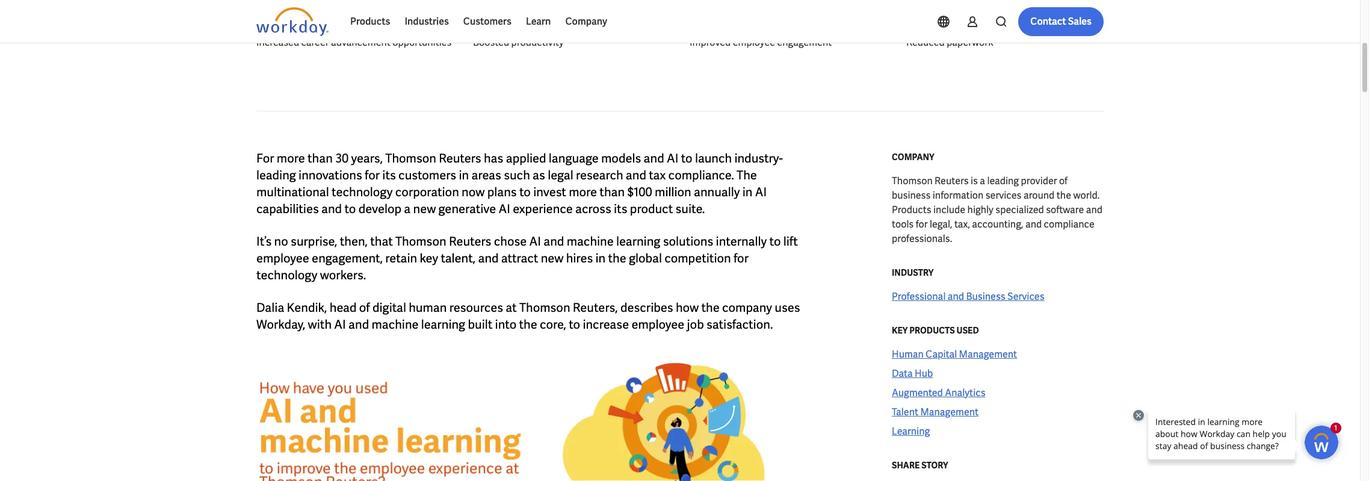 Task type: vqa. For each thing, say whether or not it's contained in the screenshot.
Franklin Templeton Companies, Llc image in the left of the page
no



Task type: locate. For each thing, give the bounding box(es) containing it.
employee down the no
[[256, 250, 309, 266]]

customers button
[[456, 7, 519, 36]]

increase
[[583, 317, 629, 332]]

2 horizontal spatial for
[[916, 218, 928, 231]]

ai down plans
[[499, 201, 511, 217]]

workers.
[[320, 267, 366, 283]]

the inside it's no surprise, then, that thomson reuters chose ai and machine learning solutions internally to lift employee engagement, retain key talent, and attract new hires in the global competition for technology workers.
[[608, 250, 627, 266]]

to left lift
[[770, 234, 781, 249]]

of inside the dalia kendik, head of digital human resources at thomson reuters, describes how the company uses workday, with ai and machine learning built into the core, to increase employee job satisfaction.
[[359, 300, 370, 316]]

reuters inside it's no surprise, then, that thomson reuters chose ai and machine learning solutions internally to lift employee engagement, retain key talent, and attract new hires in the global competition for technology workers.
[[449, 234, 492, 249]]

years,
[[351, 151, 383, 166]]

1 horizontal spatial learning
[[617, 234, 661, 249]]

2 vertical spatial reuters
[[449, 234, 492, 249]]

leading
[[256, 167, 296, 183], [988, 175, 1019, 187]]

and down chose
[[478, 250, 499, 266]]

its
[[383, 167, 396, 183], [614, 201, 628, 217]]

0 horizontal spatial learning
[[421, 317, 466, 332]]

1 horizontal spatial employee
[[632, 317, 685, 332]]

for down the years,
[[365, 167, 380, 183]]

new left hires
[[541, 250, 564, 266]]

improved
[[690, 36, 731, 49]]

opportunities
[[393, 36, 452, 49]]

technology up 'develop'
[[332, 184, 393, 200]]

1 vertical spatial management
[[921, 406, 979, 418]]

1 horizontal spatial new
[[541, 250, 564, 266]]

0 vertical spatial management
[[959, 348, 1018, 361]]

to
[[681, 151, 693, 166], [520, 184, 531, 200], [345, 201, 356, 217], [770, 234, 781, 249], [569, 317, 581, 332]]

data hub
[[892, 367, 933, 380]]

and up tax on the left of the page
[[644, 151, 665, 166]]

augmented
[[892, 387, 943, 399]]

0 vertical spatial reuters
[[439, 151, 482, 166]]

1 vertical spatial technology
[[256, 267, 318, 283]]

capabilities
[[256, 201, 319, 217]]

2 horizontal spatial in
[[743, 184, 753, 200]]

$100
[[628, 184, 653, 200]]

in right hires
[[596, 250, 606, 266]]

technology down the no
[[256, 267, 318, 283]]

its down $100
[[614, 201, 628, 217]]

plans
[[487, 184, 517, 200]]

for
[[256, 151, 274, 166]]

thomson up core,
[[520, 300, 571, 316]]

0 horizontal spatial than
[[308, 151, 333, 166]]

for inside it's no surprise, then, that thomson reuters chose ai and machine learning solutions internally to lift employee engagement, retain key talent, and attract new hires in the global competition for technology workers.
[[734, 250, 749, 266]]

0 vertical spatial for
[[365, 167, 380, 183]]

learning down human
[[421, 317, 466, 332]]

a down corporation
[[404, 201, 411, 217]]

thomson inside thomson reuters is a leading provider of business information services around the world. products include highly specialized software and tools for legal, tax, accounting, and compliance professionals.
[[892, 175, 933, 187]]

1 vertical spatial of
[[359, 300, 370, 316]]

and inside the dalia kendik, head of digital human resources at thomson reuters, describes how the company uses workday, with ai and machine learning built into the core, to increase employee job satisfaction.
[[349, 317, 369, 332]]

0 horizontal spatial more
[[277, 151, 305, 166]]

in down the the
[[743, 184, 753, 200]]

0 horizontal spatial for
[[365, 167, 380, 183]]

1 vertical spatial more
[[569, 184, 597, 200]]

the left the global
[[608, 250, 627, 266]]

technology inside the for more than 30 years, thomson reuters has applied language models and ai to launch industry- leading innovations for its customers in areas such as legal research and tax compliance. the multinational technology corporation now plans to invest more than $100 million annually in ai capabilities and to develop a new generative ai experience across its product suite.
[[332, 184, 393, 200]]

world.
[[1074, 189, 1100, 202]]

new inside it's no surprise, then, that thomson reuters chose ai and machine learning solutions internally to lift employee engagement, retain key talent, and attract new hires in the global competition for technology workers.
[[541, 250, 564, 266]]

capital
[[926, 348, 957, 361]]

0 vertical spatial employee
[[733, 36, 776, 49]]

0 vertical spatial in
[[459, 167, 469, 183]]

0 horizontal spatial leading
[[256, 167, 296, 183]]

company
[[566, 15, 608, 28]]

0 vertical spatial technology
[[332, 184, 393, 200]]

and up $100
[[626, 167, 647, 183]]

products down business at the right of page
[[892, 204, 932, 216]]

2 vertical spatial in
[[596, 250, 606, 266]]

0 horizontal spatial a
[[404, 201, 411, 217]]

compliance.
[[669, 167, 734, 183]]

ai inside it's no surprise, then, that thomson reuters chose ai and machine learning solutions internally to lift employee engagement, retain key talent, and attract new hires in the global competition for technology workers.
[[530, 234, 541, 249]]

a inside thomson reuters is a leading provider of business information services around the world. products include highly specialized software and tools for legal, tax, accounting, and compliance professionals.
[[980, 175, 986, 187]]

include
[[934, 204, 966, 216]]

technology
[[332, 184, 393, 200], [256, 267, 318, 283]]

thomson
[[386, 151, 436, 166], [892, 175, 933, 187], [396, 234, 447, 249], [520, 300, 571, 316]]

1 vertical spatial a
[[404, 201, 411, 217]]

learning up the global
[[617, 234, 661, 249]]

to up compliance.
[[681, 151, 693, 166]]

leading up the services
[[988, 175, 1019, 187]]

1 horizontal spatial of
[[1060, 175, 1068, 187]]

products up advancement
[[350, 15, 390, 28]]

1 horizontal spatial products
[[892, 204, 932, 216]]

key
[[892, 325, 908, 336]]

leading down for
[[256, 167, 296, 183]]

2 vertical spatial employee
[[632, 317, 685, 332]]

customers
[[464, 15, 512, 28]]

1 horizontal spatial a
[[980, 175, 986, 187]]

annually
[[694, 184, 740, 200]]

more right for
[[277, 151, 305, 166]]

has
[[484, 151, 504, 166]]

0 horizontal spatial employee
[[256, 250, 309, 266]]

ai up attract
[[530, 234, 541, 249]]

than up innovations
[[308, 151, 333, 166]]

ai up compliance.
[[667, 151, 679, 166]]

hires
[[566, 250, 593, 266]]

thomson up "customers"
[[386, 151, 436, 166]]

of
[[1060, 175, 1068, 187], [359, 300, 370, 316]]

machine up hires
[[567, 234, 614, 249]]

1 vertical spatial products
[[892, 204, 932, 216]]

corporation
[[395, 184, 459, 200]]

company button
[[558, 7, 615, 36]]

machine down the digital
[[372, 317, 419, 332]]

learning
[[892, 425, 930, 438]]

to inside the dalia kendik, head of digital human resources at thomson reuters, describes how the company uses workday, with ai and machine learning built into the core, to increase employee job satisfaction.
[[569, 317, 581, 332]]

thomson up business at the right of page
[[892, 175, 933, 187]]

learn button
[[519, 7, 558, 36]]

augmented analytics link
[[892, 386, 986, 400]]

a right is
[[980, 175, 986, 187]]

solutions
[[663, 234, 714, 249]]

0 horizontal spatial technology
[[256, 267, 318, 283]]

to inside it's no surprise, then, that thomson reuters chose ai and machine learning solutions internally to lift employee engagement, retain key talent, and attract new hires in the global competition for technology workers.
[[770, 234, 781, 249]]

improved employee engagement
[[690, 36, 832, 49]]

1 horizontal spatial technology
[[332, 184, 393, 200]]

legal,
[[930, 218, 953, 231]]

reuters up information
[[935, 175, 969, 187]]

develop
[[359, 201, 402, 217]]

global
[[629, 250, 662, 266]]

management inside talent management link
[[921, 406, 979, 418]]

learn
[[526, 15, 551, 28]]

management down used
[[959, 348, 1018, 361]]

now
[[462, 184, 485, 200]]

dalia kendik, head of digital human resources at thomson reuters, describes how the company uses workday, with ai and machine learning built into the core, to increase employee job satisfaction.
[[256, 300, 801, 332]]

0 horizontal spatial its
[[383, 167, 396, 183]]

0 horizontal spatial new
[[413, 201, 436, 217]]

and
[[644, 151, 665, 166], [626, 167, 647, 183], [322, 201, 342, 217], [1087, 204, 1103, 216], [1026, 218, 1042, 231], [544, 234, 564, 249], [478, 250, 499, 266], [948, 290, 965, 303], [349, 317, 369, 332]]

2 vertical spatial for
[[734, 250, 749, 266]]

share
[[892, 460, 920, 471]]

1 vertical spatial reuters
[[935, 175, 969, 187]]

to down such
[[520, 184, 531, 200]]

machine inside the dalia kendik, head of digital human resources at thomson reuters, describes how the company uses workday, with ai and machine learning built into the core, to increase employee job satisfaction.
[[372, 317, 419, 332]]

contact
[[1031, 15, 1067, 28]]

management
[[959, 348, 1018, 361], [921, 406, 979, 418]]

of inside thomson reuters is a leading provider of business information services around the world. products include highly specialized software and tools for legal, tax, accounting, and compliance professionals.
[[1060, 175, 1068, 187]]

in up now
[[459, 167, 469, 183]]

compliance
[[1044, 218, 1095, 231]]

of right head at bottom left
[[359, 300, 370, 316]]

products
[[350, 15, 390, 28], [892, 204, 932, 216]]

industry-
[[735, 151, 783, 166]]

and down world.
[[1087, 204, 1103, 216]]

and down experience
[[544, 234, 564, 249]]

employee right improved
[[733, 36, 776, 49]]

reuters inside the for more than 30 years, thomson reuters has applied language models and ai to launch industry- leading innovations for its customers in areas such as legal research and tax compliance. the multinational technology corporation now plans to invest more than $100 million annually in ai capabilities and to develop a new generative ai experience across its product suite.
[[439, 151, 482, 166]]

1 vertical spatial new
[[541, 250, 564, 266]]

reuters up areas
[[439, 151, 482, 166]]

invest
[[534, 184, 567, 200]]

1 horizontal spatial leading
[[988, 175, 1019, 187]]

ai down head at bottom left
[[334, 317, 346, 332]]

1 vertical spatial for
[[916, 218, 928, 231]]

0 horizontal spatial machine
[[372, 317, 419, 332]]

technology inside it's no surprise, then, that thomson reuters chose ai and machine learning solutions internally to lift employee engagement, retain key talent, and attract new hires in the global competition for technology workers.
[[256, 267, 318, 283]]

information
[[933, 189, 984, 202]]

talent,
[[441, 250, 476, 266]]

tax
[[649, 167, 666, 183]]

boosted productivity
[[473, 36, 564, 49]]

of right 'provider'
[[1060, 175, 1068, 187]]

in
[[459, 167, 469, 183], [743, 184, 753, 200], [596, 250, 606, 266]]

industries
[[405, 15, 449, 28]]

1 horizontal spatial its
[[614, 201, 628, 217]]

1 vertical spatial its
[[614, 201, 628, 217]]

0 vertical spatial machine
[[567, 234, 614, 249]]

30
[[335, 151, 349, 166]]

business
[[892, 189, 931, 202]]

0 vertical spatial of
[[1060, 175, 1068, 187]]

professional and business services
[[892, 290, 1045, 303]]

kendik,
[[287, 300, 327, 316]]

0 horizontal spatial in
[[459, 167, 469, 183]]

0 horizontal spatial products
[[350, 15, 390, 28]]

machine
[[567, 234, 614, 249], [372, 317, 419, 332]]

1 vertical spatial employee
[[256, 250, 309, 266]]

the up software at the top of page
[[1057, 189, 1072, 202]]

new
[[413, 201, 436, 217], [541, 250, 564, 266]]

new down corporation
[[413, 201, 436, 217]]

1 vertical spatial learning
[[421, 317, 466, 332]]

then,
[[340, 234, 368, 249]]

engagement,
[[312, 250, 383, 266]]

its down the years,
[[383, 167, 396, 183]]

increased
[[256, 36, 299, 49]]

that
[[370, 234, 393, 249]]

1 vertical spatial than
[[600, 184, 625, 200]]

experience
[[513, 201, 573, 217]]

data hub link
[[892, 367, 933, 381]]

employee down 'describes'
[[632, 317, 685, 332]]

to right core,
[[569, 317, 581, 332]]

provider
[[1022, 175, 1058, 187]]

0 vertical spatial new
[[413, 201, 436, 217]]

and down head at bottom left
[[349, 317, 369, 332]]

learning inside the dalia kendik, head of digital human resources at thomson reuters, describes how the company uses workday, with ai and machine learning built into the core, to increase employee job satisfaction.
[[421, 317, 466, 332]]

professionals.
[[892, 232, 953, 245]]

applied
[[506, 151, 546, 166]]

0 vertical spatial a
[[980, 175, 986, 187]]

innovations
[[299, 167, 362, 183]]

language
[[549, 151, 599, 166]]

digital
[[373, 300, 406, 316]]

0 vertical spatial learning
[[617, 234, 661, 249]]

for up professionals.
[[916, 218, 928, 231]]

than down research
[[600, 184, 625, 200]]

1 horizontal spatial more
[[569, 184, 597, 200]]

hub
[[915, 367, 933, 380]]

more up across
[[569, 184, 597, 200]]

1 horizontal spatial in
[[596, 250, 606, 266]]

reuters,
[[573, 300, 618, 316]]

reuters up talent,
[[449, 234, 492, 249]]

0 vertical spatial more
[[277, 151, 305, 166]]

ai down the the
[[755, 184, 767, 200]]

1 vertical spatial machine
[[372, 317, 419, 332]]

1 vertical spatial in
[[743, 184, 753, 200]]

employee inside it's no surprise, then, that thomson reuters chose ai and machine learning solutions internally to lift employee engagement, retain key talent, and attract new hires in the global competition for technology workers.
[[256, 250, 309, 266]]

uses
[[775, 300, 801, 316]]

management down augmented analytics link
[[921, 406, 979, 418]]

0 vertical spatial its
[[383, 167, 396, 183]]

0 horizontal spatial of
[[359, 300, 370, 316]]

into
[[495, 317, 517, 332]]

thomson up key
[[396, 234, 447, 249]]

0 vertical spatial products
[[350, 15, 390, 28]]

1 horizontal spatial machine
[[567, 234, 614, 249]]

1 horizontal spatial for
[[734, 250, 749, 266]]

for down the internally
[[734, 250, 749, 266]]

0 vertical spatial than
[[308, 151, 333, 166]]



Task type: describe. For each thing, give the bounding box(es) containing it.
industries button
[[398, 7, 456, 36]]

products inside dropdown button
[[350, 15, 390, 28]]

story
[[922, 460, 949, 471]]

surprise,
[[291, 234, 337, 249]]

leading inside thomson reuters is a leading provider of business information services around the world. products include highly specialized software and tools for legal, tax, accounting, and compliance professionals.
[[988, 175, 1019, 187]]

head
[[330, 300, 357, 316]]

it's no surprise, then, that thomson reuters chose ai and machine learning solutions internally to lift employee engagement, retain key talent, and attract new hires in the global competition for technology workers.
[[256, 234, 798, 283]]

the inside thomson reuters is a leading provider of business information services around the world. products include highly specialized software and tools for legal, tax, accounting, and compliance professionals.
[[1057, 189, 1072, 202]]

the up job
[[702, 300, 720, 316]]

and left business at the right of page
[[948, 290, 965, 303]]

talent
[[892, 406, 919, 418]]

analytics
[[945, 387, 986, 399]]

productivity
[[512, 36, 564, 49]]

software
[[1047, 204, 1085, 216]]

with
[[308, 317, 332, 332]]

reduced paperwork
[[907, 36, 994, 49]]

data
[[892, 367, 913, 380]]

industry
[[892, 267, 934, 278]]

describes
[[621, 300, 674, 316]]

lift
[[784, 234, 798, 249]]

contact sales link
[[1019, 7, 1104, 36]]

key
[[420, 250, 438, 266]]

satisfaction.
[[707, 317, 773, 332]]

reuters for for more than 30 years, thomson reuters has applied language models and ai to launch industry- leading innovations for its customers in areas such as legal research and tax compliance. the multinational technology corporation now plans to invest more than $100 million annually in ai capabilities and to develop a new generative ai experience across its product suite.
[[439, 151, 482, 166]]

career
[[301, 36, 329, 49]]

reduced
[[907, 36, 945, 49]]

legal
[[548, 167, 574, 183]]

leading inside the for more than 30 years, thomson reuters has applied language models and ai to launch industry- leading innovations for its customers in areas such as legal research and tax compliance. the multinational technology corporation now plans to invest more than $100 million annually in ai capabilities and to develop a new generative ai experience across its product suite.
[[256, 167, 296, 183]]

in inside it's no surprise, then, that thomson reuters chose ai and machine learning solutions internally to lift employee engagement, retain key talent, and attract new hires in the global competition for technology workers.
[[596, 250, 606, 266]]

services
[[1008, 290, 1045, 303]]

the
[[737, 167, 757, 183]]

core,
[[540, 317, 567, 332]]

go to the homepage image
[[256, 7, 329, 36]]

reuters inside thomson reuters is a leading provider of business information services around the world. products include highly specialized software and tools for legal, tax, accounting, and compliance professionals.
[[935, 175, 969, 187]]

contact sales
[[1031, 15, 1092, 28]]

1 horizontal spatial than
[[600, 184, 625, 200]]

talent management
[[892, 406, 979, 418]]

and down specialized
[[1026, 218, 1042, 231]]

for inside thomson reuters is a leading provider of business information services around the world. products include highly specialized software and tools for legal, tax, accounting, and compliance professionals.
[[916, 218, 928, 231]]

million
[[655, 184, 692, 200]]

product
[[630, 201, 673, 217]]

thomson inside it's no surprise, then, that thomson reuters chose ai and machine learning solutions internally to lift employee engagement, retain key talent, and attract new hires in the global competition for technology workers.
[[396, 234, 447, 249]]

2 horizontal spatial employee
[[733, 36, 776, 49]]

products inside thomson reuters is a leading provider of business information services around the world. products include highly specialized software and tools for legal, tax, accounting, and compliance professionals.
[[892, 204, 932, 216]]

no
[[274, 234, 288, 249]]

internally
[[716, 234, 767, 249]]

products
[[910, 325, 955, 336]]

the right into
[[519, 317, 538, 332]]

company
[[723, 300, 772, 316]]

human
[[892, 348, 924, 361]]

human
[[409, 300, 447, 316]]

models
[[602, 151, 641, 166]]

services
[[986, 189, 1022, 202]]

augmented analytics
[[892, 387, 986, 399]]

for inside the for more than 30 years, thomson reuters has applied language models and ai to launch industry- leading innovations for its customers in areas such as legal research and tax compliance. the multinational technology corporation now plans to invest more than $100 million annually in ai capabilities and to develop a new generative ai experience across its product suite.
[[365, 167, 380, 183]]

is
[[971, 175, 978, 187]]

ai inside the dalia kendik, head of digital human resources at thomson reuters, describes how the company uses workday, with ai and machine learning built into the core, to increase employee job satisfaction.
[[334, 317, 346, 332]]

advancement
[[331, 36, 391, 49]]

resources
[[450, 300, 503, 316]]

share story
[[892, 460, 949, 471]]

and down innovations
[[322, 201, 342, 217]]

specialized
[[996, 204, 1045, 216]]

how
[[676, 300, 699, 316]]

employee inside the dalia kendik, head of digital human resources at thomson reuters, describes how the company uses workday, with ai and machine learning built into the core, to increase employee job satisfaction.
[[632, 317, 685, 332]]

reuters for it's no surprise, then, that thomson reuters chose ai and machine learning solutions internally to lift employee engagement, retain key talent, and attract new hires in the global competition for technology workers.
[[449, 234, 492, 249]]

company
[[892, 152, 935, 163]]

chose
[[494, 234, 527, 249]]

'' image
[[256, 349, 812, 481]]

launch
[[695, 151, 732, 166]]

to left 'develop'
[[345, 201, 356, 217]]

accounting,
[[973, 218, 1024, 231]]

professional
[[892, 290, 946, 303]]

new inside the for more than 30 years, thomson reuters has applied language models and ai to launch industry- leading innovations for its customers in areas such as legal research and tax compliance. the multinational technology corporation now plans to invest more than $100 million annually in ai capabilities and to develop a new generative ai experience across its product suite.
[[413, 201, 436, 217]]

products button
[[343, 7, 398, 36]]

used
[[957, 325, 979, 336]]

management inside human capital management link
[[959, 348, 1018, 361]]

tools
[[892, 218, 914, 231]]

multinational
[[256, 184, 329, 200]]

learning inside it's no surprise, then, that thomson reuters chose ai and machine learning solutions internally to lift employee engagement, retain key talent, and attract new hires in the global competition for technology workers.
[[617, 234, 661, 249]]

thomson inside the for more than 30 years, thomson reuters has applied language models and ai to launch industry- leading innovations for its customers in areas such as legal research and tax compliance. the multinational technology corporation now plans to invest more than $100 million annually in ai capabilities and to develop a new generative ai experience across its product suite.
[[386, 151, 436, 166]]

increased career advancement opportunities
[[256, 36, 452, 49]]

for more than 30 years, thomson reuters has applied language models and ai to launch industry- leading innovations for its customers in areas such as legal research and tax compliance. the multinational technology corporation now plans to invest more than $100 million annually in ai capabilities and to develop a new generative ai experience across its product suite.
[[256, 151, 783, 217]]

thomson inside the dalia kendik, head of digital human resources at thomson reuters, describes how the company uses workday, with ai and machine learning built into the core, to increase employee job satisfaction.
[[520, 300, 571, 316]]

machine inside it's no surprise, then, that thomson reuters chose ai and machine learning solutions internally to lift employee engagement, retain key talent, and attract new hires in the global competition for technology workers.
[[567, 234, 614, 249]]

such
[[504, 167, 530, 183]]

talent management link
[[892, 405, 979, 420]]

as
[[533, 167, 545, 183]]

boosted
[[473, 36, 509, 49]]

a inside the for more than 30 years, thomson reuters has applied language models and ai to launch industry- leading innovations for its customers in areas such as legal research and tax compliance. the multinational technology corporation now plans to invest more than $100 million annually in ai capabilities and to develop a new generative ai experience across its product suite.
[[404, 201, 411, 217]]

research
[[576, 167, 624, 183]]

learning link
[[892, 424, 930, 439]]

dalia
[[256, 300, 284, 316]]



